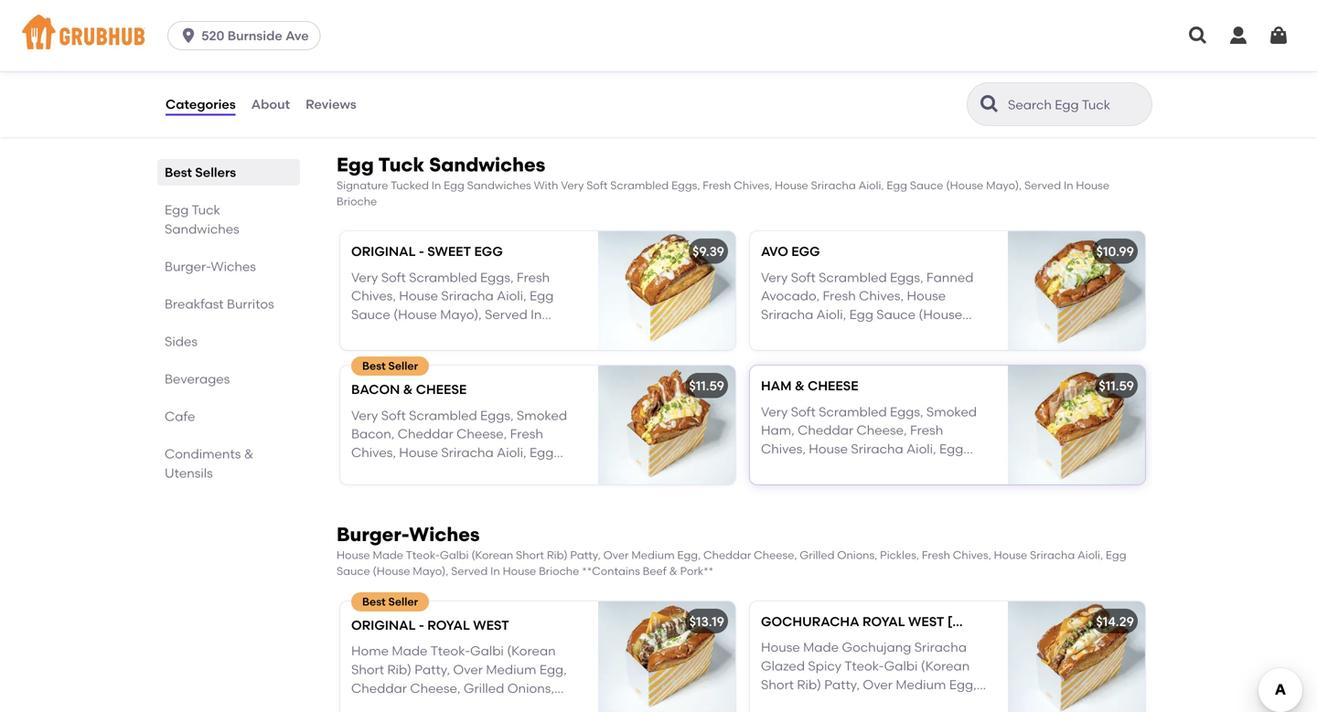 Task type: locate. For each thing, give the bounding box(es) containing it.
brioche
[[337, 195, 377, 208], [394, 326, 441, 341], [908, 326, 955, 341], [803, 479, 851, 494], [394, 482, 441, 498], [539, 565, 579, 578]]

search icon image
[[979, 93, 1001, 115]]

in inside very soft scrambled eggs, fanned avocado, fresh chives, house sriracha aioli, egg sauce (house mayo), served in house brioche
[[852, 326, 863, 341]]

soft for very soft scrambled eggs, fresh chives, house sriracha aioli, egg sauce (house mayo), served in house brioche
[[381, 270, 406, 285]]

seller
[[388, 360, 418, 373], [388, 596, 418, 609]]

(house down the fanned at the right top of page
[[919, 307, 963, 323]]

fresh inside the egg tuck sandwiches signature tucked in egg sandwiches with very soft scrambled eggs, fresh chives, house sriracha aioli, egg sauce (house mayo), served in house brioche
[[703, 179, 731, 192]]

chives, inside very soft scrambled eggs, fresh chives, house sriracha aioli, egg sauce (house mayo), served in house brioche
[[351, 288, 396, 304]]

chives, down ham,
[[761, 441, 806, 457]]

soft inside very soft scrambled eggs, smoked bacon, cheddar cheese, fresh chives, house sriracha aioli, egg sauce (house mayo), served in house brioche
[[381, 408, 406, 424]]

best seller for bacon
[[362, 360, 418, 373]]

burger-wiches
[[165, 259, 256, 274]]

1 vertical spatial tuck
[[192, 202, 220, 218]]

aioli, inside very soft scrambled eggs, smoked ham, cheddar cheese, fresh chives, house sriracha aioli, egg sauce (house mayo), served in house brioche
[[907, 441, 937, 457]]

in inside very soft scrambled eggs, fresh chives, house sriracha aioli, egg sauce (house mayo), served in house brioche
[[531, 307, 542, 323]]

rib)
[[547, 549, 568, 562]]

very up ham,
[[761, 404, 788, 420]]

smoked
[[927, 404, 977, 420], [517, 408, 567, 424]]

0 vertical spatial wiches
[[211, 259, 256, 274]]

egg right avo on the right top of page
[[792, 244, 820, 260]]

0 vertical spatial original
[[351, 244, 416, 260]]

about
[[251, 96, 290, 112]]

best for original - royal west
[[362, 596, 386, 609]]

west
[[909, 614, 945, 630], [473, 618, 509, 634]]

cheddar
[[798, 423, 854, 438], [398, 427, 454, 442], [704, 549, 751, 562]]

mayo), down tteok-
[[413, 565, 449, 578]]

1 horizontal spatial svg image
[[1228, 25, 1250, 47]]

(house down ham & cheese
[[803, 460, 847, 476]]

fresh inside very soft scrambled eggs, smoked ham, cheddar cheese, fresh chives, house sriracha aioli, egg sauce (house mayo), served in house brioche
[[910, 423, 944, 438]]

0 horizontal spatial smoked
[[517, 408, 567, 424]]

served inside very soft scrambled eggs, smoked ham, cheddar cheese, fresh chives, house sriracha aioli, egg sauce (house mayo), served in house brioche
[[895, 460, 938, 476]]

gochuracha royal west [spicy]
[[761, 614, 996, 630]]

chives, down original - sweet egg
[[351, 288, 396, 304]]

burger- up made
[[337, 523, 409, 547]]

soft down original - sweet egg
[[381, 270, 406, 285]]

mayo), inside very soft scrambled eggs, smoked bacon, cheddar cheese, fresh chives, house sriracha aioli, egg sauce (house mayo), served in house brioche
[[440, 464, 482, 479]]

house
[[775, 179, 809, 192], [1076, 179, 1110, 192], [399, 288, 438, 304], [907, 288, 946, 304], [351, 326, 390, 341], [866, 326, 905, 341], [809, 441, 848, 457], [399, 445, 438, 461], [761, 479, 800, 494], [351, 482, 390, 498], [337, 549, 370, 562], [994, 549, 1028, 562], [503, 565, 536, 578]]

soft for very soft scrambled eggs, fanned avocado, fresh chives, house sriracha aioli, egg sauce (house mayo), served in house brioche
[[791, 270, 816, 285]]

1 vertical spatial seller
[[388, 596, 418, 609]]

(house down original - sweet egg
[[394, 307, 437, 323]]

best for bacon & cheese
[[362, 360, 386, 373]]

mayo), down sweet
[[440, 307, 482, 323]]

$13.19
[[690, 614, 725, 630]]

2 - from the top
[[419, 618, 424, 634]]

soft inside very soft scrambled eggs, fresh chives, house sriracha aioli, egg sauce (house mayo), served in house brioche
[[381, 270, 406, 285]]

mayo), up galbi
[[440, 464, 482, 479]]

1 vertical spatial sandwiches
[[467, 179, 531, 192]]

original - sweet egg
[[351, 244, 503, 260]]

& for bacon
[[403, 382, 413, 398]]

mayo), up "onions,"
[[850, 460, 892, 476]]

gochuracha royal west [spicy] image
[[1008, 602, 1145, 713]]

cheddar down bacon & cheese
[[398, 427, 454, 442]]

beef
[[643, 565, 667, 578]]

brioche up bacon & cheese
[[394, 326, 441, 341]]

eggs, for very soft scrambled eggs, fanned avocado, fresh chives, house sriracha aioli, egg sauce (house mayo), served in house brioche
[[890, 270, 924, 285]]

bacon
[[351, 382, 400, 398]]

sandwiches up the with at top
[[429, 153, 546, 176]]

1 horizontal spatial egg
[[792, 244, 820, 260]]

- for royal
[[419, 618, 424, 634]]

0 vertical spatial seller
[[388, 360, 418, 373]]

cheese up very soft scrambled eggs, smoked bacon, cheddar cheese, fresh chives, house sriracha aioli, egg sauce (house mayo), served in house brioche
[[416, 382, 467, 398]]

wiches up galbi
[[409, 523, 480, 547]]

$9.39
[[693, 244, 725, 260]]

(house inside very soft scrambled eggs, smoked bacon, cheddar cheese, fresh chives, house sriracha aioli, egg sauce (house mayo), served in house brioche
[[394, 464, 437, 479]]

2 best seller from the top
[[362, 596, 418, 609]]

tuck inside egg tuck sandwiches
[[192, 202, 220, 218]]

cheddar down ham & cheese
[[798, 423, 854, 438]]

egg inside egg tuck sandwiches
[[165, 202, 189, 218]]

soft right the with at top
[[587, 179, 608, 192]]

1 vertical spatial best seller
[[362, 596, 418, 609]]

chives,
[[734, 179, 772, 192], [351, 288, 396, 304], [859, 288, 904, 304], [761, 441, 806, 457], [351, 445, 396, 461], [953, 549, 992, 562]]

soft inside very soft scrambled eggs, fanned avocado, fresh chives, house sriracha aioli, egg sauce (house mayo), served in house brioche
[[791, 270, 816, 285]]

(house down search icon
[[946, 179, 984, 192]]

cheese, down ham & cheese
[[857, 423, 907, 438]]

very soft scrambled eggs, fresh chives, house sriracha aioli, egg sauce (house mayo), served in house brioche
[[351, 270, 554, 341]]

soft for very soft scrambled eggs, smoked bacon, cheddar cheese, fresh chives, house sriracha aioli, egg sauce (house mayo), served in house brioche
[[381, 408, 406, 424]]

eggs, inside very soft scrambled eggs, fanned avocado, fresh chives, house sriracha aioli, egg sauce (house mayo), served in house brioche
[[890, 270, 924, 285]]

mayo), down avocado,
[[761, 326, 803, 341]]

1 horizontal spatial royal
[[863, 614, 906, 630]]

served inside burger-wiches house made tteok-galbi (korean short rib) patty, over medium egg, cheddar cheese, grilled onions, pickles, fresh chives, house sriracha aioli, egg sauce (house mayo), served in house brioche      **contains beef & pork**
[[451, 565, 488, 578]]

cheese, down bacon & cheese
[[457, 427, 507, 442]]

avocado,
[[761, 288, 820, 304]]

1 horizontal spatial tuck
[[378, 153, 425, 176]]

very inside very soft scrambled eggs, fanned avocado, fresh chives, house sriracha aioli, egg sauce (house mayo), served in house brioche
[[761, 270, 788, 285]]

egg inside burger-wiches house made tteok-galbi (korean short rib) patty, over medium egg, cheddar cheese, grilled onions, pickles, fresh chives, house sriracha aioli, egg sauce (house mayo), served in house brioche      **contains beef & pork**
[[1106, 549, 1127, 562]]

smoked for very soft scrambled eggs, smoked bacon, cheddar cheese, fresh chives, house sriracha aioli, egg sauce (house mayo), served in house brioche
[[517, 408, 567, 424]]

very up avocado,
[[761, 270, 788, 285]]

bacon & cheese image
[[598, 366, 736, 485]]

egg tuck sandwiches
[[165, 202, 240, 237]]

smoked inside very soft scrambled eggs, smoked bacon, cheddar cheese, fresh chives, house sriracha aioli, egg sauce (house mayo), served in house brioche
[[517, 408, 567, 424]]

fresh inside very soft scrambled eggs, smoked bacon, cheddar cheese, fresh chives, house sriracha aioli, egg sauce (house mayo), served in house brioche
[[510, 427, 543, 442]]

burger- inside burger-wiches house made tteok-galbi (korean short rib) patty, over medium egg, cheddar cheese, grilled onions, pickles, fresh chives, house sriracha aioli, egg sauce (house mayo), served in house brioche      **contains beef & pork**
[[337, 523, 409, 547]]

2 horizontal spatial cheese,
[[857, 423, 907, 438]]

seller up bacon & cheese
[[388, 360, 418, 373]]

brioche inside very soft scrambled eggs, fanned avocado, fresh chives, house sriracha aioli, egg sauce (house mayo), served in house brioche
[[908, 326, 955, 341]]

brioche down rib)
[[539, 565, 579, 578]]

- left sweet
[[419, 244, 424, 260]]

520
[[201, 28, 224, 43]]

brioche up grilled
[[803, 479, 851, 494]]

$11.59
[[846, 73, 881, 88], [689, 378, 725, 394], [1099, 378, 1135, 394]]

best seller for original
[[362, 596, 418, 609]]

very for very soft scrambled eggs, smoked ham, cheddar cheese, fresh chives, house sriracha aioli, egg sauce (house mayo), served in house brioche
[[761, 404, 788, 420]]

sandwiches left the with at top
[[467, 179, 531, 192]]

1 vertical spatial original
[[351, 618, 416, 634]]

eggs, inside very soft scrambled eggs, smoked ham, cheddar cheese, fresh chives, house sriracha aioli, egg sauce (house mayo), served in house brioche
[[890, 404, 924, 420]]

svg image
[[1268, 25, 1290, 47], [179, 27, 198, 45]]

original for original - sweet egg
[[351, 244, 416, 260]]

sriracha inside very soft scrambled eggs, fanned avocado, fresh chives, house sriracha aioli, egg sauce (house mayo), served in house brioche
[[761, 307, 814, 323]]

2 original from the top
[[351, 618, 416, 634]]

1 egg from the left
[[474, 244, 503, 260]]

cheese, inside very soft scrambled eggs, smoked bacon, cheddar cheese, fresh chives, house sriracha aioli, egg sauce (house mayo), served in house brioche
[[457, 427, 507, 442]]

sandwiches
[[429, 153, 546, 176], [467, 179, 531, 192], [165, 221, 240, 237]]

cheese, inside burger-wiches house made tteok-galbi (korean short rib) patty, over medium egg, cheddar cheese, grilled onions, pickles, fresh chives, house sriracha aioli, egg sauce (house mayo), served in house brioche      **contains beef & pork**
[[754, 549, 797, 562]]

fanned
[[927, 270, 974, 285]]

0 horizontal spatial burger-
[[165, 259, 211, 274]]

1 horizontal spatial $11.59
[[846, 73, 881, 88]]

1 best seller from the top
[[362, 360, 418, 373]]

(house down bacon,
[[394, 464, 437, 479]]

burger-
[[165, 259, 211, 274], [337, 523, 409, 547]]

0 horizontal spatial wiches
[[211, 259, 256, 274]]

egg
[[474, 244, 503, 260], [792, 244, 820, 260]]

&
[[795, 378, 805, 394], [403, 382, 413, 398], [244, 446, 254, 462], [669, 565, 678, 578]]

scrambled for very soft scrambled eggs, smoked bacon, cheddar cheese, fresh chives, house sriracha aioli, egg sauce (house mayo), served in house brioche
[[409, 408, 477, 424]]

soft down ham & cheese
[[791, 404, 816, 420]]

served
[[1025, 179, 1061, 192], [485, 307, 528, 323], [806, 326, 849, 341], [895, 460, 938, 476], [485, 464, 528, 479], [451, 565, 488, 578]]

royal down pickles,
[[863, 614, 906, 630]]

fresh
[[703, 179, 731, 192], [517, 270, 550, 285], [823, 288, 856, 304], [910, 423, 944, 438], [510, 427, 543, 442], [922, 549, 951, 562]]

very right the with at top
[[561, 179, 584, 192]]

egg inside very soft scrambled eggs, smoked ham, cheddar cheese, fresh chives, house sriracha aioli, egg sauce (house mayo), served in house brioche
[[940, 441, 964, 457]]

short
[[516, 549, 544, 562]]

scrambled inside very soft scrambled eggs, smoked bacon, cheddar cheese, fresh chives, house sriracha aioli, egg sauce (house mayo), served in house brioche
[[409, 408, 477, 424]]

1 horizontal spatial wiches
[[409, 523, 480, 547]]

mayo),
[[986, 179, 1022, 192], [440, 307, 482, 323], [761, 326, 803, 341], [850, 460, 892, 476], [440, 464, 482, 479], [413, 565, 449, 578]]

soft
[[587, 179, 608, 192], [381, 270, 406, 285], [791, 270, 816, 285], [791, 404, 816, 420], [381, 408, 406, 424]]

svg image
[[1188, 25, 1210, 47], [1228, 25, 1250, 47]]

0 horizontal spatial tuck
[[192, 202, 220, 218]]

tuck down best sellers
[[192, 202, 220, 218]]

brioche down signature
[[337, 195, 377, 208]]

soft up avocado,
[[791, 270, 816, 285]]

sriracha inside very soft scrambled eggs, smoked ham, cheddar cheese, fresh chives, house sriracha aioli, egg sauce (house mayo), served in house brioche
[[851, 441, 904, 457]]

sriracha inside the egg tuck sandwiches signature tucked in egg sandwiches with very soft scrambled eggs, fresh chives, house sriracha aioli, egg sauce (house mayo), served in house brioche
[[811, 179, 856, 192]]

**contains
[[582, 565, 640, 578]]

eggs, inside very soft scrambled eggs, smoked bacon, cheddar cheese, fresh chives, house sriracha aioli, egg sauce (house mayo), served in house brioche
[[480, 408, 514, 424]]

served inside the egg tuck sandwiches signature tucked in egg sandwiches with very soft scrambled eggs, fresh chives, house sriracha aioli, egg sauce (house mayo), served in house brioche
[[1025, 179, 1061, 192]]

very
[[561, 179, 584, 192], [351, 270, 378, 285], [761, 270, 788, 285], [761, 404, 788, 420], [351, 408, 378, 424]]

cheese
[[808, 378, 859, 394], [416, 382, 467, 398]]

best
[[165, 165, 192, 180], [362, 360, 386, 373], [362, 596, 386, 609]]

brioche inside burger-wiches house made tteok-galbi (korean short rib) patty, over medium egg, cheddar cheese, grilled onions, pickles, fresh chives, house sriracha aioli, egg sauce (house mayo), served in house brioche      **contains beef & pork**
[[539, 565, 579, 578]]

best seller up "bacon"
[[362, 360, 418, 373]]

grilled
[[800, 549, 835, 562]]

smoked inside very soft scrambled eggs, smoked ham, cheddar cheese, fresh chives, house sriracha aioli, egg sauce (house mayo), served in house brioche
[[927, 404, 977, 420]]

cheddar inside very soft scrambled eggs, smoked bacon, cheddar cheese, fresh chives, house sriracha aioli, egg sauce (house mayo), served in house brioche
[[398, 427, 454, 442]]

1 original from the top
[[351, 244, 416, 260]]

avo
[[761, 244, 789, 260]]

brioche up tteok-
[[394, 482, 441, 498]]

utensils
[[165, 466, 213, 481]]

condiments
[[165, 446, 241, 462]]

(korean
[[471, 549, 513, 562]]

original
[[351, 244, 416, 260], [351, 618, 416, 634]]

1 horizontal spatial cheddar
[[704, 549, 751, 562]]

very up bacon,
[[351, 408, 378, 424]]

over
[[603, 549, 629, 562]]

520 burnside ave
[[201, 28, 309, 43]]

mayo), down search icon
[[986, 179, 1022, 192]]

tuck up tucked
[[378, 153, 425, 176]]

$11.59 button
[[832, 2, 1145, 111]]

best seller up original - royal west
[[362, 596, 418, 609]]

1 vertical spatial -
[[419, 618, 424, 634]]

brioche down the fanned at the right top of page
[[908, 326, 955, 341]]

chives, up avo on the right top of page
[[734, 179, 772, 192]]

original - royal west
[[351, 618, 509, 634]]

sandwiches up burger-wiches
[[165, 221, 240, 237]]

burger-wiches house made tteok-galbi (korean short rib) patty, over medium egg, cheddar cheese, grilled onions, pickles, fresh chives, house sriracha aioli, egg sauce (house mayo), served in house brioche      **contains beef & pork**
[[337, 523, 1127, 578]]

sriracha
[[811, 179, 856, 192], [441, 288, 494, 304], [761, 307, 814, 323], [851, 441, 904, 457], [441, 445, 494, 461], [1030, 549, 1075, 562]]

scrambled inside very soft scrambled eggs, smoked ham, cheddar cheese, fresh chives, house sriracha aioli, egg sauce (house mayo), served in house brioche
[[819, 404, 887, 420]]

tuck
[[378, 153, 425, 176], [192, 202, 220, 218]]

ham
[[761, 378, 792, 394]]

in inside burger-wiches house made tteok-galbi (korean short rib) patty, over medium egg, cheddar cheese, grilled onions, pickles, fresh chives, house sriracha aioli, egg sauce (house mayo), served in house brioche      **contains beef & pork**
[[491, 565, 500, 578]]

(house
[[946, 179, 984, 192], [394, 307, 437, 323], [919, 307, 963, 323], [803, 460, 847, 476], [394, 464, 437, 479], [373, 565, 410, 578]]

cheese,
[[857, 423, 907, 438], [457, 427, 507, 442], [754, 549, 797, 562]]

scrambled inside very soft scrambled eggs, fresh chives, house sriracha aioli, egg sauce (house mayo), served in house brioche
[[409, 270, 477, 285]]

2 vertical spatial best
[[362, 596, 386, 609]]

aioli, inside very soft scrambled eggs, fresh chives, house sriracha aioli, egg sauce (house mayo), served in house brioche
[[497, 288, 527, 304]]

eggs, inside very soft scrambled eggs, fresh chives, house sriracha aioli, egg sauce (house mayo), served in house brioche
[[480, 270, 514, 285]]

eggs, for very soft scrambled eggs, fresh chives, house sriracha aioli, egg sauce (house mayo), served in house brioche
[[480, 270, 514, 285]]

& right beef
[[669, 565, 678, 578]]

in
[[432, 179, 441, 192], [1064, 179, 1074, 192], [531, 307, 542, 323], [852, 326, 863, 341], [941, 460, 952, 476], [531, 464, 542, 479], [491, 565, 500, 578]]

sauce inside very soft scrambled eggs, fresh chives, house sriracha aioli, egg sauce (house mayo), served in house brioche
[[351, 307, 390, 323]]

fresh inside very soft scrambled eggs, fresh chives, house sriracha aioli, egg sauce (house mayo), served in house brioche
[[517, 270, 550, 285]]

scrambled inside very soft scrambled eggs, fanned avocado, fresh chives, house sriracha aioli, egg sauce (house mayo), served in house brioche
[[819, 270, 887, 285]]

original left sweet
[[351, 244, 416, 260]]

2 horizontal spatial cheddar
[[798, 423, 854, 438]]

brioche inside very soft scrambled eggs, smoked ham, cheddar cheese, fresh chives, house sriracha aioli, egg sauce (house mayo), served in house brioche
[[803, 479, 851, 494]]

0 horizontal spatial svg image
[[179, 27, 198, 45]]

1 seller from the top
[[388, 360, 418, 373]]

0 horizontal spatial egg
[[474, 244, 503, 260]]

0 horizontal spatial cheese
[[416, 382, 467, 398]]

best down made
[[362, 596, 386, 609]]

& right "bacon"
[[403, 382, 413, 398]]

brioche inside very soft scrambled eggs, fresh chives, house sriracha aioli, egg sauce (house mayo), served in house brioche
[[394, 326, 441, 341]]

-
[[419, 244, 424, 260], [419, 618, 424, 634]]

0 vertical spatial -
[[419, 244, 424, 260]]

1 horizontal spatial burger-
[[337, 523, 409, 547]]

chives, inside very soft scrambled eggs, fanned avocado, fresh chives, house sriracha aioli, egg sauce (house mayo), served in house brioche
[[859, 288, 904, 304]]

cheese, inside very soft scrambled eggs, smoked ham, cheddar cheese, fresh chives, house sriracha aioli, egg sauce (house mayo), served in house brioche
[[857, 423, 907, 438]]

0 vertical spatial tuck
[[378, 153, 425, 176]]

soft up bacon,
[[381, 408, 406, 424]]

sauce
[[910, 179, 944, 192], [351, 307, 390, 323], [877, 307, 916, 323], [761, 460, 800, 476], [351, 464, 390, 479], [337, 565, 370, 578]]

sriracha inside very soft scrambled eggs, smoked bacon, cheddar cheese, fresh chives, house sriracha aioli, egg sauce (house mayo), served in house brioche
[[441, 445, 494, 461]]

very down original - sweet egg
[[351, 270, 378, 285]]

0 vertical spatial best seller
[[362, 360, 418, 373]]

about button
[[250, 71, 291, 137]]

(house inside burger-wiches house made tteok-galbi (korean short rib) patty, over medium egg, cheddar cheese, grilled onions, pickles, fresh chives, house sriracha aioli, egg sauce (house mayo), served in house brioche      **contains beef & pork**
[[373, 565, 410, 578]]

very inside very soft scrambled eggs, fresh chives, house sriracha aioli, egg sauce (house mayo), served in house brioche
[[351, 270, 378, 285]]

wiches
[[211, 259, 256, 274], [409, 523, 480, 547]]

2 seller from the top
[[388, 596, 418, 609]]

cheddar inside very soft scrambled eggs, smoked ham, cheddar cheese, fresh chives, house sriracha aioli, egg sauce (house mayo), served in house brioche
[[798, 423, 854, 438]]

0 horizontal spatial cheddar
[[398, 427, 454, 442]]

condiments & utensils
[[165, 446, 254, 481]]

best seller
[[362, 360, 418, 373], [362, 596, 418, 609]]

aioli,
[[859, 179, 884, 192], [497, 288, 527, 304], [817, 307, 847, 323], [907, 441, 937, 457], [497, 445, 527, 461], [1078, 549, 1103, 562]]

sriracha inside burger-wiches house made tteok-galbi (korean short rib) patty, over medium egg, cheddar cheese, grilled onions, pickles, fresh chives, house sriracha aioli, egg sauce (house mayo), served in house brioche      **contains beef & pork**
[[1030, 549, 1075, 562]]

tuck inside the egg tuck sandwiches signature tucked in egg sandwiches with very soft scrambled eggs, fresh chives, house sriracha aioli, egg sauce (house mayo), served in house brioche
[[378, 153, 425, 176]]

sauce inside burger-wiches house made tteok-galbi (korean short rib) patty, over medium egg, cheddar cheese, grilled onions, pickles, fresh chives, house sriracha aioli, egg sauce (house mayo), served in house brioche      **contains beef & pork**
[[337, 565, 370, 578]]

west down (korean
[[473, 618, 509, 634]]

chives, right avocado,
[[859, 288, 904, 304]]

& inside condiments & utensils
[[244, 446, 254, 462]]

1 horizontal spatial cheese
[[808, 378, 859, 394]]

seller up original - royal west
[[388, 596, 418, 609]]

0 horizontal spatial cheese,
[[457, 427, 507, 442]]

chives, up [spicy]
[[953, 549, 992, 562]]

made
[[373, 549, 403, 562]]

royal down galbi
[[427, 618, 470, 634]]

fresh inside very soft scrambled eggs, fanned avocado, fresh chives, house sriracha aioli, egg sauce (house mayo), served in house brioche
[[823, 288, 856, 304]]

& right 'condiments'
[[244, 446, 254, 462]]

cheese, for bacon & cheese
[[457, 427, 507, 442]]

0 horizontal spatial svg image
[[1188, 25, 1210, 47]]

chives, inside burger-wiches house made tteok-galbi (korean short rib) patty, over medium egg, cheddar cheese, grilled onions, pickles, fresh chives, house sriracha aioli, egg sauce (house mayo), served in house brioche      **contains beef & pork**
[[953, 549, 992, 562]]

cheddar up pork**
[[704, 549, 751, 562]]

soft inside very soft scrambled eggs, smoked ham, cheddar cheese, fresh chives, house sriracha aioli, egg sauce (house mayo), served in house brioche
[[791, 404, 816, 420]]

aioli, inside very soft scrambled eggs, smoked bacon, cheddar cheese, fresh chives, house sriracha aioli, egg sauce (house mayo), served in house brioche
[[497, 445, 527, 461]]

eggs, inside the egg tuck sandwiches signature tucked in egg sandwiches with very soft scrambled eggs, fresh chives, house sriracha aioli, egg sauce (house mayo), served in house brioche
[[672, 179, 700, 192]]

2 egg from the left
[[792, 244, 820, 260]]

0 vertical spatial best
[[165, 165, 192, 180]]

& right ham
[[795, 378, 805, 394]]

2 vertical spatial sandwiches
[[165, 221, 240, 237]]

original for original - royal west
[[351, 618, 416, 634]]

1 - from the top
[[419, 244, 424, 260]]

1 vertical spatial wiches
[[409, 523, 480, 547]]

(house inside the egg tuck sandwiches signature tucked in egg sandwiches with very soft scrambled eggs, fresh chives, house sriracha aioli, egg sauce (house mayo), served in house brioche
[[946, 179, 984, 192]]

best up "bacon"
[[362, 360, 386, 373]]

$8.29
[[354, 73, 387, 88]]

sandwiches for egg tuck sandwiches
[[165, 221, 240, 237]]

scrambled
[[611, 179, 669, 192], [409, 270, 477, 285], [819, 270, 887, 285], [819, 404, 887, 420], [409, 408, 477, 424]]

- for sweet
[[419, 244, 424, 260]]

west left [spicy]
[[909, 614, 945, 630]]

galbi
[[440, 549, 469, 562]]

1 horizontal spatial west
[[909, 614, 945, 630]]

very inside very soft scrambled eggs, smoked ham, cheddar cheese, fresh chives, house sriracha aioli, egg sauce (house mayo), served in house brioche
[[761, 404, 788, 420]]

egg right sweet
[[474, 244, 503, 260]]

wiches inside burger-wiches house made tteok-galbi (korean short rib) patty, over medium egg, cheddar cheese, grilled onions, pickles, fresh chives, house sriracha aioli, egg sauce (house mayo), served in house brioche      **contains beef & pork**
[[409, 523, 480, 547]]

served inside very soft scrambled eggs, fresh chives, house sriracha aioli, egg sauce (house mayo), served in house brioche
[[485, 307, 528, 323]]

1 horizontal spatial cheese,
[[754, 549, 797, 562]]

very inside the egg tuck sandwiches signature tucked in egg sandwiches with very soft scrambled eggs, fresh chives, house sriracha aioli, egg sauce (house mayo), served in house brioche
[[561, 179, 584, 192]]

cheese right ham
[[808, 378, 859, 394]]

1 horizontal spatial smoked
[[927, 404, 977, 420]]

0 vertical spatial burger-
[[165, 259, 211, 274]]

cheese, left grilled
[[754, 549, 797, 562]]

in inside very soft scrambled eggs, smoked ham, cheddar cheese, fresh chives, house sriracha aioli, egg sauce (house mayo), served in house brioche
[[941, 460, 952, 476]]

best left sellers
[[165, 165, 192, 180]]

0 vertical spatial sandwiches
[[429, 153, 546, 176]]

categories button
[[165, 71, 237, 137]]

categories
[[166, 96, 236, 112]]

wiches up "breakfast burritos"
[[211, 259, 256, 274]]

chives, down bacon,
[[351, 445, 396, 461]]

very inside very soft scrambled eggs, smoked bacon, cheddar cheese, fresh chives, house sriracha aioli, egg sauce (house mayo), served in house brioche
[[351, 408, 378, 424]]

- down tteok-
[[419, 618, 424, 634]]

1 vertical spatial burger-
[[337, 523, 409, 547]]

burger- up breakfast
[[165, 259, 211, 274]]

1 vertical spatial best
[[362, 360, 386, 373]]

original down made
[[351, 618, 416, 634]]

eggs, for very soft scrambled eggs, smoked ham, cheddar cheese, fresh chives, house sriracha aioli, egg sauce (house mayo), served in house brioche
[[890, 404, 924, 420]]

(house down made
[[373, 565, 410, 578]]



Task type: vqa. For each thing, say whether or not it's contained in the screenshot.
delivery for By placing your order, you agree to Grubhub's terms of use and
no



Task type: describe. For each thing, give the bounding box(es) containing it.
(house inside very soft scrambled eggs, smoked ham, cheddar cheese, fresh chives, house sriracha aioli, egg sauce (house mayo), served in house brioche
[[803, 460, 847, 476]]

best sellers
[[165, 165, 236, 180]]

$8.29 button
[[340, 0, 818, 111]]

1 svg image from the left
[[1188, 25, 1210, 47]]

fresh inside burger-wiches house made tteok-galbi (korean short rib) patty, over medium egg, cheddar cheese, grilled onions, pickles, fresh chives, house sriracha aioli, egg sauce (house mayo), served in house brioche      **contains beef & pork**
[[922, 549, 951, 562]]

sides
[[165, 334, 198, 350]]

egg inside very soft scrambled eggs, fanned avocado, fresh chives, house sriracha aioli, egg sauce (house mayo), served in house brioche
[[850, 307, 874, 323]]

soft inside the egg tuck sandwiches signature tucked in egg sandwiches with very soft scrambled eggs, fresh chives, house sriracha aioli, egg sauce (house mayo), served in house brioche
[[587, 179, 608, 192]]

seller for original
[[388, 596, 418, 609]]

mayo), inside the egg tuck sandwiches signature tucked in egg sandwiches with very soft scrambled eggs, fresh chives, house sriracha aioli, egg sauce (house mayo), served in house brioche
[[986, 179, 1022, 192]]

svg image inside 520 burnside ave button
[[179, 27, 198, 45]]

breakfast
[[165, 296, 224, 312]]

sandwiches for egg tuck sandwiches signature tucked in egg sandwiches with very soft scrambled eggs, fresh chives, house sriracha aioli, egg sauce (house mayo), served in house brioche
[[429, 153, 546, 176]]

ave
[[286, 28, 309, 43]]

& for condiments
[[244, 446, 254, 462]]

wiches for burger-wiches house made tteok-galbi (korean short rib) patty, over medium egg, cheddar cheese, grilled onions, pickles, fresh chives, house sriracha aioli, egg sauce (house mayo), served in house brioche      **contains beef & pork**
[[409, 523, 480, 547]]

egg inside very soft scrambled eggs, smoked bacon, cheddar cheese, fresh chives, house sriracha aioli, egg sauce (house mayo), served in house brioche
[[530, 445, 554, 461]]

[spicy]
[[948, 614, 996, 630]]

burnside
[[228, 28, 282, 43]]

burger- for burger-wiches house made tteok-galbi (korean short rib) patty, over medium egg, cheddar cheese, grilled onions, pickles, fresh chives, house sriracha aioli, egg sauce (house mayo), served in house brioche      **contains beef & pork**
[[337, 523, 409, 547]]

tuck for egg tuck sandwiches signature tucked in egg sandwiches with very soft scrambled eggs, fresh chives, house sriracha aioli, egg sauce (house mayo), served in house brioche
[[378, 153, 425, 176]]

mayo), inside very soft scrambled eggs, fanned avocado, fresh chives, house sriracha aioli, egg sauce (house mayo), served in house brioche
[[761, 326, 803, 341]]

0 horizontal spatial royal
[[427, 618, 470, 634]]

ham & cheese image
[[1008, 366, 1145, 485]]

very soft scrambled eggs, smoked bacon, cheddar cheese, fresh chives, house sriracha aioli, egg sauce (house mayo), served in house brioche
[[351, 408, 567, 498]]

avo egg image
[[1008, 232, 1145, 351]]

wiches for burger-wiches
[[211, 259, 256, 274]]

chives, inside very soft scrambled eggs, smoked ham, cheddar cheese, fresh chives, house sriracha aioli, egg sauce (house mayo), served in house brioche
[[761, 441, 806, 457]]

chives, inside the egg tuck sandwiches signature tucked in egg sandwiches with very soft scrambled eggs, fresh chives, house sriracha aioli, egg sauce (house mayo), served in house brioche
[[734, 179, 772, 192]]

tteok-
[[406, 549, 440, 562]]

cafe
[[165, 409, 195, 425]]

egg,
[[677, 549, 701, 562]]

ham & cheese
[[761, 378, 859, 394]]

cheese, for ham & cheese
[[857, 423, 907, 438]]

2 horizontal spatial $11.59
[[1099, 378, 1135, 394]]

very for very soft scrambled eggs, fresh chives, house sriracha aioli, egg sauce (house mayo), served in house brioche
[[351, 270, 378, 285]]

gochuracha
[[761, 614, 860, 630]]

served inside very soft scrambled eggs, fanned avocado, fresh chives, house sriracha aioli, egg sauce (house mayo), served in house brioche
[[806, 326, 849, 341]]

tucked
[[391, 179, 429, 192]]

sauce inside the egg tuck sandwiches signature tucked in egg sandwiches with very soft scrambled eggs, fresh chives, house sriracha aioli, egg sauce (house mayo), served in house brioche
[[910, 179, 944, 192]]

& inside burger-wiches house made tteok-galbi (korean short rib) patty, over medium egg, cheddar cheese, grilled onions, pickles, fresh chives, house sriracha aioli, egg sauce (house mayo), served in house brioche      **contains beef & pork**
[[669, 565, 678, 578]]

burritos
[[227, 296, 274, 312]]

very soft scrambled eggs, fanned avocado, fresh chives, house sriracha aioli, egg sauce (house mayo), served in house brioche
[[761, 270, 974, 341]]

pork**
[[680, 565, 714, 578]]

scrambled for very soft scrambled eggs, fanned avocado, fresh chives, house sriracha aioli, egg sauce (house mayo), served in house brioche
[[819, 270, 887, 285]]

in inside very soft scrambled eggs, smoked bacon, cheddar cheese, fresh chives, house sriracha aioli, egg sauce (house mayo), served in house brioche
[[531, 464, 542, 479]]

pickles,
[[880, 549, 919, 562]]

smoked for very soft scrambled eggs, smoked ham, cheddar cheese, fresh chives, house sriracha aioli, egg sauce (house mayo), served in house brioche
[[927, 404, 977, 420]]

(house inside very soft scrambled eggs, fanned avocado, fresh chives, house sriracha aioli, egg sauce (house mayo), served in house brioche
[[919, 307, 963, 323]]

& for ham
[[795, 378, 805, 394]]

with
[[534, 179, 559, 192]]

soft for very soft scrambled eggs, smoked ham, cheddar cheese, fresh chives, house sriracha aioli, egg sauce (house mayo), served in house brioche
[[791, 404, 816, 420]]

0 horizontal spatial $11.59
[[689, 378, 725, 394]]

brioche inside very soft scrambled eggs, smoked bacon, cheddar cheese, fresh chives, house sriracha aioli, egg sauce (house mayo), served in house brioche
[[394, 482, 441, 498]]

sweet
[[427, 244, 471, 260]]

520 burnside ave button
[[168, 21, 328, 50]]

chives, inside very soft scrambled eggs, smoked bacon, cheddar cheese, fresh chives, house sriracha aioli, egg sauce (house mayo), served in house brioche
[[351, 445, 396, 461]]

sauce inside very soft scrambled eggs, fanned avocado, fresh chives, house sriracha aioli, egg sauce (house mayo), served in house brioche
[[877, 307, 916, 323]]

bacon & cheese
[[351, 382, 467, 398]]

$14.29
[[1096, 614, 1135, 630]]

ham,
[[761, 423, 795, 438]]

original - sweet egg image
[[598, 232, 736, 351]]

scrambled for very soft scrambled eggs, smoked ham, cheddar cheese, fresh chives, house sriracha aioli, egg sauce (house mayo), served in house brioche
[[819, 404, 887, 420]]

aioli, inside burger-wiches house made tteok-galbi (korean short rib) patty, over medium egg, cheddar cheese, grilled onions, pickles, fresh chives, house sriracha aioli, egg sauce (house mayo), served in house brioche      **contains beef & pork**
[[1078, 549, 1103, 562]]

egg inside very soft scrambled eggs, fresh chives, house sriracha aioli, egg sauce (house mayo), served in house brioche
[[530, 288, 554, 304]]

original - royal west image
[[598, 602, 736, 713]]

egg tuck sandwiches signature tucked in egg sandwiches with very soft scrambled eggs, fresh chives, house sriracha aioli, egg sauce (house mayo), served in house brioche
[[337, 153, 1110, 208]]

onions,
[[837, 549, 878, 562]]

reviews
[[306, 96, 357, 112]]

avo egg
[[761, 244, 820, 260]]

mayo), inside burger-wiches house made tteok-galbi (korean short rib) patty, over medium egg, cheddar cheese, grilled onions, pickles, fresh chives, house sriracha aioli, egg sauce (house mayo), served in house brioche      **contains beef & pork**
[[413, 565, 449, 578]]

sauce inside very soft scrambled eggs, smoked bacon, cheddar cheese, fresh chives, house sriracha aioli, egg sauce (house mayo), served in house brioche
[[351, 464, 390, 479]]

eggs, for very soft scrambled eggs, smoked bacon, cheddar cheese, fresh chives, house sriracha aioli, egg sauce (house mayo), served in house brioche
[[480, 408, 514, 424]]

served inside very soft scrambled eggs, smoked bacon, cheddar cheese, fresh chives, house sriracha aioli, egg sauce (house mayo), served in house brioche
[[485, 464, 528, 479]]

very for very soft scrambled eggs, fanned avocado, fresh chives, house sriracha aioli, egg sauce (house mayo), served in house brioche
[[761, 270, 788, 285]]

(house inside very soft scrambled eggs, fresh chives, house sriracha aioli, egg sauce (house mayo), served in house brioche
[[394, 307, 437, 323]]

signature
[[337, 179, 388, 192]]

mayo), inside very soft scrambled eggs, smoked ham, cheddar cheese, fresh chives, house sriracha aioli, egg sauce (house mayo), served in house brioche
[[850, 460, 892, 476]]

seller for bacon
[[388, 360, 418, 373]]

2 svg image from the left
[[1228, 25, 1250, 47]]

aioli, inside very soft scrambled eggs, fanned avocado, fresh chives, house sriracha aioli, egg sauce (house mayo), served in house brioche
[[817, 307, 847, 323]]

cheddar for bacon,
[[398, 427, 454, 442]]

$11.59 inside button
[[846, 73, 881, 88]]

scrambled inside the egg tuck sandwiches signature tucked in egg sandwiches with very soft scrambled eggs, fresh chives, house sriracha aioli, egg sauce (house mayo), served in house brioche
[[611, 179, 669, 192]]

bacon,
[[351, 427, 395, 442]]

patty,
[[570, 549, 601, 562]]

$10.99
[[1097, 244, 1135, 260]]

Search Egg Tuck search field
[[1006, 96, 1146, 113]]

breakfast burritos
[[165, 296, 274, 312]]

sriracha inside very soft scrambled eggs, fresh chives, house sriracha aioli, egg sauce (house mayo), served in house brioche
[[441, 288, 494, 304]]

1 horizontal spatial svg image
[[1268, 25, 1290, 47]]

sellers
[[195, 165, 236, 180]]

main navigation navigation
[[0, 0, 1317, 71]]

cheddar inside burger-wiches house made tteok-galbi (korean short rib) patty, over medium egg, cheddar cheese, grilled onions, pickles, fresh chives, house sriracha aioli, egg sauce (house mayo), served in house brioche      **contains beef & pork**
[[704, 549, 751, 562]]

cheddar for ham,
[[798, 423, 854, 438]]

scrambled for very soft scrambled eggs, fresh chives, house sriracha aioli, egg sauce (house mayo), served in house brioche
[[409, 270, 477, 285]]

cheese for ham & cheese
[[808, 378, 859, 394]]

cheese for bacon & cheese
[[416, 382, 467, 398]]

mayo), inside very soft scrambled eggs, fresh chives, house sriracha aioli, egg sauce (house mayo), served in house brioche
[[440, 307, 482, 323]]

very for very soft scrambled eggs, smoked bacon, cheddar cheese, fresh chives, house sriracha aioli, egg sauce (house mayo), served in house brioche
[[351, 408, 378, 424]]

burger- for burger-wiches
[[165, 259, 211, 274]]

tuck for egg tuck sandwiches
[[192, 202, 220, 218]]

beverages
[[165, 371, 230, 387]]

0 horizontal spatial west
[[473, 618, 509, 634]]

reviews button
[[305, 71, 358, 137]]

very soft scrambled eggs, smoked ham, cheddar cheese, fresh chives, house sriracha aioli, egg sauce (house mayo), served in house brioche
[[761, 404, 977, 494]]

medium
[[632, 549, 675, 562]]

brioche inside the egg tuck sandwiches signature tucked in egg sandwiches with very soft scrambled eggs, fresh chives, house sriracha aioli, egg sauce (house mayo), served in house brioche
[[337, 195, 377, 208]]

aioli, inside the egg tuck sandwiches signature tucked in egg sandwiches with very soft scrambled eggs, fresh chives, house sriracha aioli, egg sauce (house mayo), served in house brioche
[[859, 179, 884, 192]]

sauce inside very soft scrambled eggs, smoked ham, cheddar cheese, fresh chives, house sriracha aioli, egg sauce (house mayo), served in house brioche
[[761, 460, 800, 476]]



